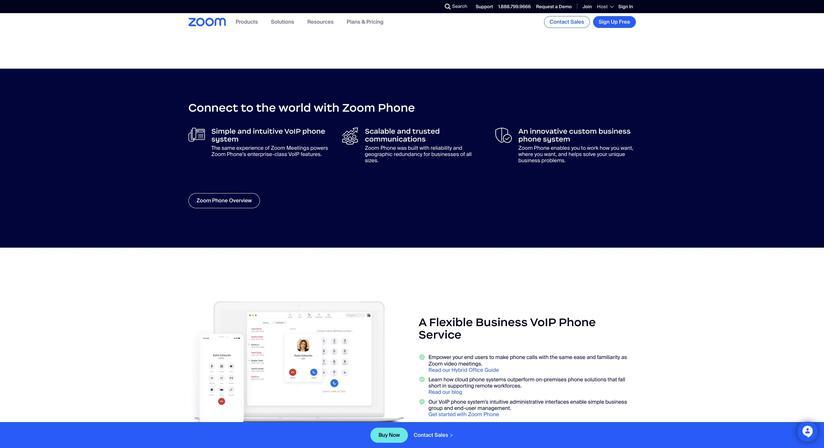 Task type: locate. For each thing, give the bounding box(es) containing it.
1 vertical spatial intuitive
[[490, 399, 509, 406]]

contact down the "a"
[[550, 18, 569, 25]]

enterprise-
[[247, 151, 275, 158]]

how
[[600, 145, 610, 152], [444, 377, 454, 384]]

learn more
[[349, 10, 377, 17]]

0 horizontal spatial your
[[453, 355, 463, 362]]

and left helps
[[558, 151, 567, 158]]

blog
[[452, 389, 462, 396]]

users
[[475, 355, 488, 362]]

1 horizontal spatial contact sales
[[550, 18, 584, 25]]

system inside simple and intuitive voip phone system the same experience of zoom meetings powers zoom phone's enterprise-class voip features.
[[211, 135, 239, 144]]

world
[[278, 101, 311, 115]]

enables
[[551, 145, 570, 152]]

None search field
[[421, 1, 446, 12]]

you right enables at the top right
[[571, 145, 580, 152]]

business
[[599, 127, 631, 136], [519, 157, 540, 164], [606, 399, 627, 406]]

0 horizontal spatial intuitive
[[253, 127, 283, 136]]

your left the end
[[453, 355, 463, 362]]

1 horizontal spatial you
[[571, 145, 580, 152]]

to inside 'empower your end users to make phone calls with the same ease and familiarity as zoom video meetings. read our hybrid office guide'
[[489, 355, 494, 362]]

unique
[[609, 151, 625, 158]]

intuitive inside our voip phone system's intuitive administrative interfaces enable simple business group and end-user management. get started with zoom phone
[[490, 399, 509, 406]]

and right the ease
[[587, 355, 596, 362]]

your
[[597, 151, 607, 158], [453, 355, 463, 362]]

contact sales link
[[544, 16, 590, 28], [408, 432, 454, 439]]

1 horizontal spatial contact sales link
[[544, 16, 590, 28]]

office
[[469, 367, 483, 374]]

business up unique
[[599, 127, 631, 136]]

you right 'where'
[[535, 151, 543, 158]]

0 horizontal spatial how
[[444, 377, 454, 384]]

request a demo
[[536, 4, 572, 9]]

request
[[536, 4, 554, 9]]

read our blog link
[[429, 389, 462, 396]]

1 vertical spatial sales
[[435, 432, 448, 439]]

2 vertical spatial to
[[489, 355, 494, 362]]

interfaces
[[545, 399, 569, 406]]

2 vertical spatial business
[[606, 399, 627, 406]]

0 horizontal spatial sales
[[435, 432, 448, 439]]

pricing
[[366, 19, 384, 25]]

business left problems.
[[519, 157, 540, 164]]

sign inside sign up free link
[[599, 18, 610, 25]]

sign left in
[[619, 4, 628, 9]]

service
[[419, 328, 462, 343]]

intuitive up enterprise-
[[253, 127, 283, 136]]

sign for sign in
[[619, 4, 628, 9]]

phone down office
[[469, 377, 485, 384]]

1 vertical spatial your
[[453, 355, 463, 362]]

2 our from the top
[[442, 389, 450, 396]]

system up the
[[211, 135, 239, 144]]

1 vertical spatial read
[[429, 389, 441, 396]]

buy
[[379, 432, 388, 439]]

with
[[314, 101, 340, 115], [420, 145, 429, 152], [539, 355, 549, 362], [457, 412, 467, 419]]

1 horizontal spatial the
[[550, 355, 558, 362]]

with right built
[[420, 145, 429, 152]]

system inside an innovative custom business phone system zoom phone enables you to work how you want, where you want, and helps solve your unique business problems.
[[543, 135, 570, 144]]

scalable and trusted communications zoom phone was built with reliability and geographic redundancy for businesses of all sizes.
[[365, 127, 472, 164]]

class
[[275, 151, 287, 158]]

shield with a checkmark image
[[495, 128, 512, 143]]

2 system from the left
[[543, 135, 570, 144]]

with inside our voip phone system's intuitive administrative interfaces enable simple business group and end-user management. get started with zoom phone
[[457, 412, 467, 419]]

end
[[464, 355, 474, 362]]

and inside 'empower your end users to make phone calls with the same ease and familiarity as zoom video meetings. read our hybrid office guide'
[[587, 355, 596, 362]]

zoom phone overview link
[[188, 194, 260, 209]]

1 horizontal spatial same
[[559, 355, 573, 362]]

0 horizontal spatial same
[[222, 145, 235, 152]]

contact sales link down demo
[[544, 16, 590, 28]]

1 horizontal spatial sign
[[619, 4, 628, 9]]

support
[[476, 4, 493, 9]]

enable
[[570, 399, 587, 406]]

1 vertical spatial our
[[442, 389, 450, 396]]

sales down join link
[[571, 18, 584, 25]]

1 horizontal spatial sales
[[571, 18, 584, 25]]

overview
[[229, 197, 252, 204]]

meetings
[[286, 145, 309, 152]]

0 horizontal spatial contact sales
[[414, 432, 448, 439]]

the left world at the top left of the page
[[256, 101, 276, 115]]

1 horizontal spatial learn
[[429, 377, 442, 384]]

and inside our voip phone system's intuitive administrative interfaces enable simple business group and end-user management. get started with zoom phone
[[444, 405, 453, 412]]

phone down blog
[[451, 399, 466, 406]]

of left "all" on the top right of the page
[[460, 151, 465, 158]]

contact sales link down get
[[408, 432, 454, 439]]

1 vertical spatial the
[[550, 355, 558, 362]]

our
[[442, 367, 450, 374], [442, 389, 450, 396]]

the right the calls
[[550, 355, 558, 362]]

intuitive down workforces.
[[490, 399, 509, 406]]

1 horizontal spatial intuitive
[[490, 399, 509, 406]]

same right the
[[222, 145, 235, 152]]

of left class
[[265, 145, 270, 152]]

0 vertical spatial read
[[429, 367, 441, 374]]

0 horizontal spatial system
[[211, 135, 239, 144]]

a flexible business voip phone service
[[419, 316, 596, 343]]

up
[[611, 18, 618, 25]]

trusted
[[412, 127, 440, 136]]

phone inside a flexible business voip phone service
[[559, 316, 596, 330]]

with inside 'empower your end users to make phone calls with the same ease and familiarity as zoom video meetings. read our hybrid office guide'
[[539, 355, 549, 362]]

voip inside our voip phone system's intuitive administrative interfaces enable simple business group and end-user management. get started with zoom phone
[[439, 399, 450, 406]]

support link
[[476, 4, 493, 9]]

phone up 'where'
[[519, 135, 541, 144]]

our left hybrid
[[442, 367, 450, 374]]

helps
[[569, 151, 582, 158]]

connect
[[188, 101, 238, 115]]

same inside 'empower your end users to make phone calls with the same ease and familiarity as zoom video meetings. read our hybrid office guide'
[[559, 355, 573, 362]]

0 vertical spatial contact sales
[[550, 18, 584, 25]]

system
[[211, 135, 239, 144], [543, 135, 570, 144]]

free
[[619, 18, 630, 25]]

your right solve
[[597, 151, 607, 158]]

sign in
[[619, 4, 633, 9]]

contact down get
[[414, 432, 433, 439]]

phone inside an innovative custom business phone system zoom phone enables you to work how you want, where you want, and helps solve your unique business problems.
[[519, 135, 541, 144]]

businesses
[[431, 151, 459, 158]]

how left cloud
[[444, 377, 454, 384]]

0 vertical spatial our
[[442, 367, 450, 374]]

1 vertical spatial learn
[[429, 377, 442, 384]]

learn for learn how cloud phone systems outperform on-premises phone solutions that fall short in supporting remote workforces. read our blog
[[429, 377, 442, 384]]

phone left the calls
[[510, 355, 525, 362]]

simple and intuitive voip phone system the same experience of zoom meetings powers zoom phone's enterprise-class voip features.
[[211, 127, 328, 158]]

0 horizontal spatial the
[[256, 101, 276, 115]]

system for innovative
[[543, 135, 570, 144]]

0 vertical spatial how
[[600, 145, 610, 152]]

connect to the world with zoom phone
[[188, 101, 415, 115]]

our
[[429, 399, 437, 406]]

sales
[[571, 18, 584, 25], [435, 432, 448, 439]]

to inside an innovative custom business phone system zoom phone enables you to work how you want, where you want, and helps solve your unique business problems.
[[581, 145, 586, 152]]

and up experience
[[238, 127, 251, 136]]

2 horizontal spatial to
[[581, 145, 586, 152]]

1 vertical spatial same
[[559, 355, 573, 362]]

1 horizontal spatial system
[[543, 135, 570, 144]]

zoom
[[342, 101, 375, 115], [271, 145, 285, 152], [365, 145, 379, 152], [519, 145, 533, 152], [211, 151, 226, 158], [197, 197, 211, 204], [429, 361, 443, 368], [468, 412, 482, 419]]

phone inside our voip phone system's intuitive administrative interfaces enable simple business group and end-user management. get started with zoom phone
[[484, 412, 499, 419]]

1 horizontal spatial how
[[600, 145, 610, 152]]

learn for learn more
[[349, 10, 363, 17]]

the
[[211, 145, 220, 152]]

you
[[571, 145, 580, 152], [611, 145, 620, 152], [535, 151, 543, 158]]

our left blog
[[442, 389, 450, 396]]

sales down started
[[435, 432, 448, 439]]

video
[[444, 361, 457, 368]]

user
[[466, 405, 476, 412]]

1 horizontal spatial contact
[[550, 18, 569, 25]]

voip
[[284, 127, 301, 136], [288, 151, 299, 158], [530, 316, 556, 330], [439, 399, 450, 406]]

read
[[429, 367, 441, 374], [429, 389, 441, 396]]

0 vertical spatial your
[[597, 151, 607, 158]]

0 vertical spatial the
[[256, 101, 276, 115]]

to
[[241, 101, 254, 115], [581, 145, 586, 152], [489, 355, 494, 362]]

with right started
[[457, 412, 467, 419]]

and up 'was'
[[397, 127, 411, 136]]

get
[[429, 412, 437, 419]]

search image
[[445, 4, 451, 10], [445, 4, 451, 10]]

1 system from the left
[[211, 135, 239, 144]]

with right world at the top left of the page
[[314, 101, 340, 115]]

0 vertical spatial sign
[[619, 4, 628, 9]]

business right the simple
[[606, 399, 627, 406]]

same
[[222, 145, 235, 152], [559, 355, 573, 362]]

contact sales down get
[[414, 432, 448, 439]]

0 horizontal spatial sign
[[599, 18, 610, 25]]

request a demo link
[[536, 4, 572, 9]]

same left the ease
[[559, 355, 573, 362]]

a
[[419, 316, 427, 330]]

familiarity
[[597, 355, 620, 362]]

0 vertical spatial same
[[222, 145, 235, 152]]

products
[[236, 19, 258, 25]]

1 horizontal spatial of
[[460, 151, 465, 158]]

learn up read our blog link
[[429, 377, 442, 384]]

buy now link
[[370, 428, 408, 443]]

0 horizontal spatial learn
[[349, 10, 363, 17]]

in
[[629, 4, 633, 9]]

and left end-
[[444, 405, 453, 412]]

communications
[[365, 135, 426, 144]]

voip inside a flexible business voip phone service
[[530, 316, 556, 330]]

0 horizontal spatial contact
[[414, 432, 433, 439]]

0 horizontal spatial of
[[265, 145, 270, 152]]

read down empower
[[429, 367, 441, 374]]

1 read from the top
[[429, 367, 441, 374]]

how right work
[[600, 145, 610, 152]]

1 vertical spatial how
[[444, 377, 454, 384]]

how inside learn how cloud phone systems outperform on-premises phone solutions that fall short in supporting remote workforces. read our blog
[[444, 377, 454, 384]]

with right the calls
[[539, 355, 549, 362]]

how inside an innovative custom business phone system zoom phone enables you to work how you want, where you want, and helps solve your unique business problems.
[[600, 145, 610, 152]]

sign up free
[[599, 18, 630, 25]]

plans & pricing link
[[347, 19, 384, 25]]

2 read from the top
[[429, 389, 441, 396]]

sign
[[619, 4, 628, 9], [599, 18, 610, 25]]

learn
[[349, 10, 363, 17], [429, 377, 442, 384]]

learn inside learn how cloud phone systems outperform on-premises phone solutions that fall short in supporting remote workforces. read our blog
[[429, 377, 442, 384]]

1 our from the top
[[442, 367, 450, 374]]

phone
[[302, 127, 325, 136], [519, 135, 541, 144], [510, 355, 525, 362], [469, 377, 485, 384], [568, 377, 583, 384], [451, 399, 466, 406]]

telephone image
[[188, 128, 205, 142]]

phone inside the zoom phone overview "link"
[[212, 197, 228, 204]]

0 vertical spatial learn
[[349, 10, 363, 17]]

1.888.799.9666 link
[[498, 4, 531, 9]]

2 horizontal spatial you
[[611, 145, 620, 152]]

0 vertical spatial contact
[[550, 18, 569, 25]]

0 horizontal spatial contact sales link
[[408, 432, 454, 439]]

1 horizontal spatial your
[[597, 151, 607, 158]]

read up our
[[429, 389, 441, 396]]

phone up powers
[[302, 127, 325, 136]]

1 horizontal spatial to
[[489, 355, 494, 362]]

of inside 'scalable and trusted communications zoom phone was built with reliability and geographic redundancy for businesses of all sizes.'
[[460, 151, 465, 158]]

sign left up
[[599, 18, 610, 25]]

ease
[[574, 355, 586, 362]]

our inside learn how cloud phone systems outperform on-premises phone solutions that fall short in supporting remote workforces. read our blog
[[442, 389, 450, 396]]

system up enables at the top right
[[543, 135, 570, 144]]

learn up the plans on the top
[[349, 10, 363, 17]]

hybrid
[[452, 367, 468, 374]]

intuitive inside simple and intuitive voip phone system the same experience of zoom meetings powers zoom phone's enterprise-class voip features.
[[253, 127, 283, 136]]

and inside an innovative custom business phone system zoom phone enables you to work how you want, where you want, and helps solve your unique business problems.
[[558, 151, 567, 158]]

0 vertical spatial intuitive
[[253, 127, 283, 136]]

for
[[424, 151, 430, 158]]

1 vertical spatial sign
[[599, 18, 610, 25]]

phone inside 'empower your end users to make phone calls with the same ease and familiarity as zoom video meetings. read our hybrid office guide'
[[510, 355, 525, 362]]

systems
[[486, 377, 506, 384]]

zoom inside "link"
[[197, 197, 211, 204]]

0 horizontal spatial you
[[535, 151, 543, 158]]

contact sales down demo
[[550, 18, 584, 25]]

phone inside 'scalable and trusted communications zoom phone was built with reliability and geographic redundancy for businesses of all sizes.'
[[380, 145, 396, 152]]

the
[[256, 101, 276, 115], [550, 355, 558, 362]]

management.
[[478, 405, 511, 412]]

1 vertical spatial contact sales
[[414, 432, 448, 439]]

0 horizontal spatial to
[[241, 101, 254, 115]]

1 vertical spatial to
[[581, 145, 586, 152]]

you right work
[[611, 145, 620, 152]]



Task type: vqa. For each thing, say whether or not it's contained in the screenshot.
Reliability
yes



Task type: describe. For each thing, give the bounding box(es) containing it.
the inside 'empower your end users to make phone calls with the same ease and familiarity as zoom video meetings. read our hybrid office guide'
[[550, 355, 558, 362]]

empower
[[429, 355, 451, 362]]

group of people with an arrow over their head image
[[342, 128, 358, 145]]

contact sales for the top contact sales link
[[550, 18, 584, 25]]

innovative
[[530, 127, 568, 136]]

scalable
[[365, 127, 396, 136]]

redundancy
[[394, 151, 422, 158]]

1 vertical spatial contact
[[414, 432, 433, 439]]

and inside simple and intuitive voip phone system the same experience of zoom meetings powers zoom phone's enterprise-class voip features.
[[238, 127, 251, 136]]

fall
[[618, 377, 625, 384]]

in
[[442, 383, 447, 390]]

our voip phone system's intuitive administrative interfaces enable simple business group and end-user management. get started with zoom phone
[[429, 399, 627, 419]]

0 vertical spatial to
[[241, 101, 254, 115]]

flexible
[[429, 316, 473, 330]]

your inside 'empower your end users to make phone calls with the same ease and familiarity as zoom video meetings. read our hybrid office guide'
[[453, 355, 463, 362]]

your inside an innovative custom business phone system zoom phone enables you to work how you want, where you want, and helps solve your unique business problems.
[[597, 151, 607, 158]]

1 vertical spatial contact sales link
[[408, 432, 454, 439]]

experience
[[236, 145, 264, 152]]

zoom inside 'scalable and trusted communications zoom phone was built with reliability and geographic redundancy for businesses of all sizes.'
[[365, 145, 379, 152]]

learn how cloud phone systems outperform on-premises phone solutions that fall short in supporting remote workforces. read our blog
[[429, 377, 625, 396]]

0 vertical spatial sales
[[571, 18, 584, 25]]

an
[[519, 127, 528, 136]]

meetings.
[[458, 361, 482, 368]]

work
[[587, 145, 599, 152]]

built
[[408, 145, 418, 152]]

&
[[362, 19, 365, 25]]

host button
[[597, 4, 613, 10]]

powers
[[310, 145, 328, 152]]

read inside learn how cloud phone systems outperform on-premises phone solutions that fall short in supporting remote workforces. read our blog
[[429, 389, 441, 396]]

custom
[[569, 127, 597, 136]]

resources
[[307, 19, 334, 25]]

contact sales for bottommost contact sales link
[[414, 432, 448, 439]]

more
[[364, 10, 377, 17]]

0 vertical spatial contact sales link
[[544, 16, 590, 28]]

phone inside an innovative custom business phone system zoom phone enables you to work how you want, where you want, and helps solve your unique business problems.
[[534, 145, 550, 152]]

0 vertical spatial business
[[599, 127, 631, 136]]

1 horizontal spatial want,
[[621, 145, 633, 152]]

on-
[[536, 377, 544, 384]]

short
[[429, 383, 441, 390]]

zoom logo image
[[188, 18, 226, 26]]

supporting
[[448, 383, 474, 390]]

and left "all" on the top right of the page
[[453, 145, 462, 152]]

phone and laptop screen image
[[188, 288, 406, 449]]

group
[[429, 405, 443, 412]]

products button
[[236, 19, 258, 25]]

system's
[[468, 399, 489, 406]]

sign in link
[[619, 4, 633, 9]]

end-
[[454, 405, 466, 412]]

of inside simple and intuitive voip phone system the same experience of zoom meetings powers zoom phone's enterprise-class voip features.
[[265, 145, 270, 152]]

phone inside simple and intuitive voip phone system the same experience of zoom meetings powers zoom phone's enterprise-class voip features.
[[302, 127, 325, 136]]

phone inside our voip phone system's intuitive administrative interfaces enable simple business group and end-user management. get started with zoom phone
[[451, 399, 466, 406]]

1.888.799.9666
[[498, 4, 531, 9]]

same inside simple and intuitive voip phone system the same experience of zoom meetings powers zoom phone's enterprise-class voip features.
[[222, 145, 235, 152]]

guide
[[485, 367, 499, 374]]

workforces.
[[494, 383, 522, 390]]

join
[[583, 4, 592, 9]]

buy now
[[379, 432, 400, 439]]

system for and
[[211, 135, 239, 144]]

join link
[[583, 4, 592, 9]]

solutions button
[[271, 19, 294, 25]]

premises
[[544, 377, 567, 384]]

make
[[495, 355, 509, 362]]

zoom inside an innovative custom business phone system zoom phone enables you to work how you want, where you want, and helps solve your unique business problems.
[[519, 145, 533, 152]]

geographic
[[365, 151, 393, 158]]

with inside 'scalable and trusted communications zoom phone was built with reliability and geographic redundancy for businesses of all sizes.'
[[420, 145, 429, 152]]

resources button
[[307, 19, 334, 25]]

sign for sign up free
[[599, 18, 610, 25]]

administrative
[[510, 399, 544, 406]]

that
[[608, 377, 617, 384]]

simple
[[588, 399, 604, 406]]

plans & pricing
[[347, 19, 384, 25]]

zoom inside 'empower your end users to make phone calls with the same ease and familiarity as zoom video meetings. read our hybrid office guide'
[[429, 361, 443, 368]]

zoom inside our voip phone system's intuitive administrative interfaces enable simple business group and end-user management. get started with zoom phone
[[468, 412, 482, 419]]

0 horizontal spatial want,
[[544, 151, 557, 158]]

demo
[[559, 4, 572, 9]]

started
[[439, 412, 456, 419]]

solutions
[[585, 377, 607, 384]]

read our hybrid office guide link
[[429, 367, 499, 374]]

an innovative custom business phone system zoom phone enables you to work how you want, where you want, and helps solve your unique business problems.
[[519, 127, 633, 164]]

as
[[621, 355, 627, 362]]

search
[[452, 3, 467, 9]]

sizes.
[[365, 157, 379, 164]]

now
[[389, 432, 400, 439]]

a
[[555, 4, 558, 9]]

calls
[[527, 355, 538, 362]]

zoom phone overview
[[197, 197, 252, 204]]

phone left solutions
[[568, 377, 583, 384]]

read inside 'empower your end users to make phone calls with the same ease and familiarity as zoom video meetings. read our hybrid office guide'
[[429, 367, 441, 374]]

sign up free link
[[593, 16, 636, 28]]

simple
[[211, 127, 236, 136]]

business inside our voip phone system's intuitive administrative interfaces enable simple business group and end-user management. get started with zoom phone
[[606, 399, 627, 406]]

plans
[[347, 19, 360, 25]]

cloud
[[455, 377, 468, 384]]

all
[[466, 151, 472, 158]]

1 vertical spatial business
[[519, 157, 540, 164]]

our inside 'empower your end users to make phone calls with the same ease and familiarity as zoom video meetings. read our hybrid office guide'
[[442, 367, 450, 374]]

where
[[519, 151, 533, 158]]

reliability
[[431, 145, 452, 152]]

solutions
[[271, 19, 294, 25]]

host
[[597, 4, 608, 10]]

problems.
[[542, 157, 566, 164]]



